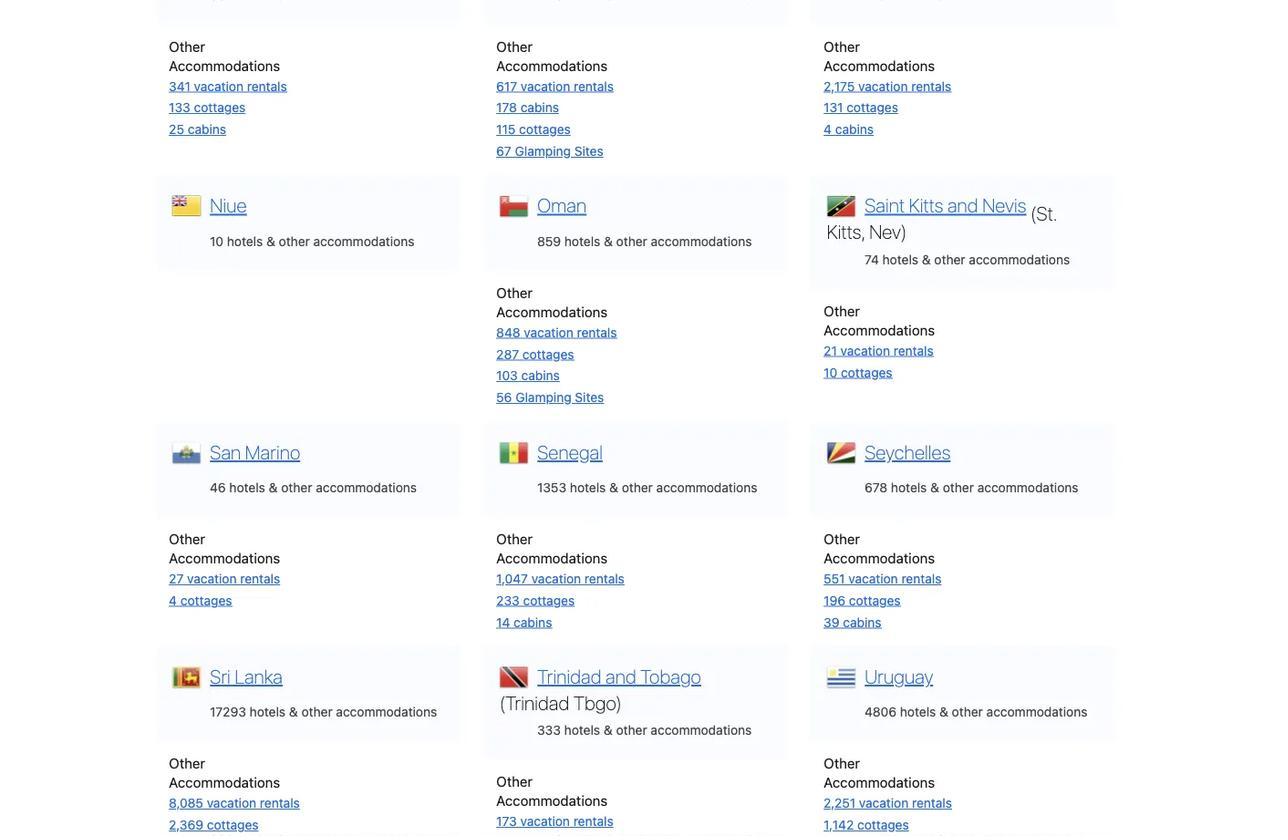 Task type: locate. For each thing, give the bounding box(es) containing it.
other for other accommodations 341 vacation rentals 133 cottages 25 cabins
[[169, 38, 205, 54]]

0 horizontal spatial 10
[[210, 234, 224, 249]]

accommodations up 173 vacation rentals
[[497, 793, 608, 810]]

4 cottages link
[[169, 593, 232, 608]]

vacation for other accommodations 2,251 vacation rentals 1,142 cottages
[[859, 796, 909, 811]]

39
[[824, 615, 840, 630]]

sites inside other accommodations 617 vacation rentals 178 cabins 115 cottages 67 glamping sites
[[575, 144, 604, 159]]

and inside trinidad and tobago (trinidad tbgo)
[[606, 665, 637, 688]]

accommodations up 8,085 vacation rentals link
[[169, 775, 280, 791]]

115 cottages link
[[497, 122, 571, 137]]

accommodations
[[169, 57, 280, 73], [497, 57, 608, 73], [824, 57, 935, 73], [497, 304, 608, 320], [824, 322, 935, 338], [169, 550, 280, 566], [497, 550, 608, 566], [824, 550, 935, 566], [169, 775, 280, 791], [824, 775, 935, 791], [497, 793, 608, 810]]

4 cabins link
[[824, 122, 874, 137]]

other up 27
[[169, 531, 205, 547]]

cabins down 196 cottages link
[[843, 615, 882, 630]]

cabins inside other accommodations 2,175 vacation rentals 131 cottages 4 cabins
[[836, 122, 874, 137]]

cottages inside other accommodations 21 vacation rentals 10 cottages
[[841, 365, 893, 380]]

cottages down 1,047 vacation rentals link
[[523, 593, 575, 608]]

cottages down 21 vacation rentals link
[[841, 365, 893, 380]]

2,175 vacation rentals link
[[824, 78, 952, 93]]

cabins for other accommodations 341 vacation rentals 133 cottages 25 cabins
[[188, 122, 226, 137]]

1 vertical spatial glamping
[[516, 390, 572, 405]]

27
[[169, 571, 184, 587]]

vacation up 178 cabins link at the left of the page
[[521, 78, 571, 93]]

other for other accommodations 551 vacation rentals 196 cottages 39 cabins
[[824, 531, 860, 547]]

cabins down 133 cottages link
[[188, 122, 226, 137]]

accommodations up 848 vacation rentals link
[[497, 304, 608, 320]]

115
[[497, 122, 516, 137]]

1 vertical spatial 10
[[824, 365, 838, 380]]

vacation up 196 cottages link
[[849, 571, 898, 587]]

senegal
[[538, 441, 603, 463]]

nevis
[[983, 194, 1027, 217]]

287
[[497, 347, 519, 362]]

rentals for other accommodations 21 vacation rentals 10 cottages
[[894, 343, 934, 358]]

678 hotels & other accommodations
[[865, 480, 1079, 495]]

1 horizontal spatial and
[[948, 194, 979, 217]]

vacation for other accommodations 617 vacation rentals 178 cabins 115 cottages 67 glamping sites
[[521, 78, 571, 93]]

vacation inside other accommodations 1,047 vacation rentals 233 cottages 14 cabins
[[532, 571, 581, 587]]

rentals inside the other accommodations 848 vacation rentals 287 cottages 103 cabins 56 glamping sites
[[577, 325, 617, 340]]

& for uruguay
[[940, 705, 949, 720]]

glamping
[[515, 144, 571, 159], [516, 390, 572, 405]]

vacation inside the other accommodations 848 vacation rentals 287 cottages 103 cabins 56 glamping sites
[[524, 325, 574, 340]]

other up 173
[[497, 774, 533, 790]]

cabins for other accommodations 2,175 vacation rentals 131 cottages 4 cabins
[[836, 122, 874, 137]]

vacation inside other accommodations 551 vacation rentals 196 cottages 39 cabins
[[849, 571, 898, 587]]

accommodations for other accommodations 848 vacation rentals 287 cottages 103 cabins 56 glamping sites
[[497, 304, 608, 320]]

cottages down 341 vacation rentals link
[[194, 100, 246, 115]]

cottages inside other accommodations 1,047 vacation rentals 233 cottages 14 cabins
[[523, 593, 575, 608]]

accommodations inside other accommodations 8,085 vacation rentals 2,369 cottages
[[169, 775, 280, 791]]

other inside other accommodations 1,047 vacation rentals 233 cottages 14 cabins
[[497, 531, 533, 547]]

rentals inside other accommodations 2,251 vacation rentals 1,142 cottages
[[913, 796, 953, 811]]

other for other accommodations 2,175 vacation rentals 131 cottages 4 cabins
[[824, 38, 860, 54]]

other accommodations 341 vacation rentals 133 cottages 25 cabins
[[169, 38, 287, 137]]

hotels right "74"
[[883, 252, 919, 267]]

other for seychelles
[[943, 480, 974, 495]]

cabins up 115 cottages link
[[521, 100, 559, 115]]

and right the kitts
[[948, 194, 979, 217]]

& for niue
[[266, 234, 275, 249]]

cottages for uruguay
[[858, 818, 909, 833]]

other up 1,047
[[497, 531, 533, 547]]

rentals for other accommodations 848 vacation rentals 287 cottages 103 cabins 56 glamping sites
[[577, 325, 617, 340]]

other for san marino
[[281, 480, 312, 495]]

hotels right 859
[[565, 234, 601, 249]]

cottages inside other accommodations 617 vacation rentals 178 cabins 115 cottages 67 glamping sites
[[519, 122, 571, 137]]

vacation inside other accommodations 27 vacation rentals 4 cottages
[[187, 571, 237, 587]]

&
[[266, 234, 275, 249], [604, 234, 613, 249], [922, 252, 931, 267], [269, 480, 278, 495], [610, 480, 619, 495], [931, 480, 940, 495], [289, 705, 298, 720], [940, 705, 949, 720], [604, 723, 613, 738]]

cabins
[[521, 100, 559, 115], [188, 122, 226, 137], [836, 122, 874, 137], [522, 368, 560, 383], [514, 615, 552, 630], [843, 615, 882, 630]]

14 cabins link
[[497, 615, 552, 630]]

rentals inside other accommodations 1,047 vacation rentals 233 cottages 14 cabins
[[585, 571, 625, 587]]

cabins inside other accommodations 551 vacation rentals 196 cottages 39 cabins
[[843, 615, 882, 630]]

other inside other accommodations 2,251 vacation rentals 1,142 cottages
[[824, 756, 860, 772]]

cabins for other accommodations 551 vacation rentals 196 cottages 39 cabins
[[843, 615, 882, 630]]

sites for other accommodations 617 vacation rentals 178 cabins 115 cottages 67 glamping sites
[[575, 144, 604, 159]]

vacation inside other accommodations 8,085 vacation rentals 2,369 cottages
[[207, 796, 256, 811]]

0 horizontal spatial and
[[606, 665, 637, 688]]

cottages
[[194, 100, 246, 115], [847, 100, 899, 115], [519, 122, 571, 137], [523, 347, 574, 362], [841, 365, 893, 380], [181, 593, 232, 608], [523, 593, 575, 608], [849, 593, 901, 608], [207, 818, 259, 833], [858, 818, 909, 833]]

27 vacation rentals link
[[169, 571, 280, 587]]

551 vacation rentals link
[[824, 571, 942, 587]]

131
[[824, 100, 844, 115]]

other up 2,175
[[824, 38, 860, 54]]

rentals inside other accommodations 8,085 vacation rentals 2,369 cottages
[[260, 796, 300, 811]]

accommodations inside other accommodations 341 vacation rentals 133 cottages 25 cabins
[[169, 57, 280, 73]]

glamping for other accommodations 617 vacation rentals 178 cabins 115 cottages 67 glamping sites
[[515, 144, 571, 159]]

hotels right 46
[[229, 480, 265, 495]]

kitts,
[[827, 220, 866, 243]]

sites inside the other accommodations 848 vacation rentals 287 cottages 103 cabins 56 glamping sites
[[575, 390, 604, 405]]

& for saint kitts and nevis
[[922, 252, 931, 267]]

rentals for other accommodations 8,085 vacation rentals 2,369 cottages
[[260, 796, 300, 811]]

san marino link
[[206, 438, 300, 463]]

other for uruguay
[[952, 705, 983, 720]]

other up the 341 at the left of page
[[169, 38, 205, 54]]

accommodations
[[314, 234, 415, 249], [651, 234, 752, 249], [969, 252, 1071, 267], [316, 480, 417, 495], [657, 480, 758, 495], [978, 480, 1079, 495], [336, 705, 437, 720], [987, 705, 1088, 720], [651, 723, 752, 738]]

1 vertical spatial sites
[[575, 390, 604, 405]]

other accommodations 848 vacation rentals 287 cottages 103 cabins 56 glamping sites
[[497, 284, 617, 405]]

sites up the senegal link
[[575, 390, 604, 405]]

other inside other accommodations 617 vacation rentals 178 cabins 115 cottages 67 glamping sites
[[497, 38, 533, 54]]

551
[[824, 571, 845, 587]]

0 vertical spatial 4
[[824, 122, 832, 137]]

other inside other accommodations 27 vacation rentals 4 cottages
[[169, 531, 205, 547]]

2,251
[[824, 796, 856, 811]]

accommodations inside other accommodations 1,047 vacation rentals 233 cottages 14 cabins
[[497, 550, 608, 566]]

10 down 21
[[824, 365, 838, 380]]

other for senegal
[[622, 480, 653, 495]]

1 horizontal spatial 4
[[824, 122, 832, 137]]

4806 hotels & other accommodations
[[865, 705, 1088, 720]]

other for other accommodations 8,085 vacation rentals 2,369 cottages
[[169, 756, 205, 772]]

accommodations for other accommodations 2,175 vacation rentals 131 cottages 4 cabins
[[824, 57, 935, 73]]

other inside other accommodations 551 vacation rentals 196 cottages 39 cabins
[[824, 531, 860, 547]]

vacation inside other accommodations 341 vacation rentals 133 cottages 25 cabins
[[194, 78, 244, 93]]

other inside the other accommodations 848 vacation rentals 287 cottages 103 cabins 56 glamping sites
[[497, 284, 533, 301]]

oman
[[538, 194, 587, 217]]

other inside other accommodations 8,085 vacation rentals 2,369 cottages
[[169, 756, 205, 772]]

hotels for seychelles
[[891, 480, 927, 495]]

trinidad
[[538, 665, 602, 688]]

hotels down tbgo)
[[564, 723, 600, 738]]

cabins down 287 cottages link
[[522, 368, 560, 383]]

vacation up 2,369 cottages 'link'
[[207, 796, 256, 811]]

vacation up 1,142 cottages link
[[859, 796, 909, 811]]

& for san marino
[[269, 480, 278, 495]]

2,175
[[824, 78, 855, 93]]

glamping inside other accommodations 617 vacation rentals 178 cabins 115 cottages 67 glamping sites
[[515, 144, 571, 159]]

0 vertical spatial sites
[[575, 144, 604, 159]]

cottages inside the other accommodations 848 vacation rentals 287 cottages 103 cabins 56 glamping sites
[[523, 347, 574, 362]]

other up 2,251
[[824, 756, 860, 772]]

accommodations up "617 vacation rentals" link
[[497, 57, 608, 73]]

cottages down 848 vacation rentals link
[[523, 347, 574, 362]]

cabins down 131 cottages link
[[836, 122, 874, 137]]

cabins inside other accommodations 341 vacation rentals 133 cottages 25 cabins
[[188, 122, 226, 137]]

accommodations for other accommodations 341 vacation rentals 133 cottages 25 cabins
[[169, 57, 280, 73]]

rentals inside other accommodations 27 vacation rentals 4 cottages
[[240, 571, 280, 587]]

4 down 131 on the top
[[824, 122, 832, 137]]

saint kitts and nevis
[[865, 194, 1027, 217]]

hotels right 4806
[[900, 705, 936, 720]]

617 vacation rentals link
[[497, 78, 614, 93]]

other inside other accommodations 341 vacation rentals 133 cottages 25 cabins
[[169, 38, 205, 54]]

cottages inside other accommodations 8,085 vacation rentals 2,369 cottages
[[207, 818, 259, 833]]

vacation up 287 cottages link
[[524, 325, 574, 340]]

accommodations inside other accommodations 2,175 vacation rentals 131 cottages 4 cabins
[[824, 57, 935, 73]]

other
[[279, 234, 310, 249], [616, 234, 648, 249], [935, 252, 966, 267], [281, 480, 312, 495], [622, 480, 653, 495], [943, 480, 974, 495], [302, 705, 333, 720], [952, 705, 983, 720], [616, 723, 648, 738]]

cottages down 2,175 vacation rentals link
[[847, 100, 899, 115]]

vacation inside other accommodations 2,175 vacation rentals 131 cottages 4 cabins
[[859, 78, 908, 93]]

accommodations for other accommodations 21 vacation rentals 10 cottages
[[824, 322, 935, 338]]

other up '617' on the top
[[497, 38, 533, 54]]

accommodations for other accommodations 551 vacation rentals 196 cottages 39 cabins
[[824, 550, 935, 566]]

tbgo)
[[574, 692, 622, 715]]

accommodations inside the other accommodations 848 vacation rentals 287 cottages 103 cabins 56 glamping sites
[[497, 304, 608, 320]]

vacation up '233 cottages' link
[[532, 571, 581, 587]]

rentals for other accommodations 551 vacation rentals 196 cottages 39 cabins
[[902, 571, 942, 587]]

accommodations for san marino
[[316, 480, 417, 495]]

10 down niue
[[210, 234, 224, 249]]

rentals for other accommodations 1,047 vacation rentals 233 cottages 14 cabins
[[585, 571, 625, 587]]

1,047 vacation rentals link
[[497, 571, 625, 587]]

accommodations for other accommodations 617 vacation rentals 178 cabins 115 cottages 67 glamping sites
[[497, 57, 608, 73]]

other inside other accommodations
[[497, 774, 533, 790]]

other up 551
[[824, 531, 860, 547]]

accommodations inside other accommodations 2,251 vacation rentals 1,142 cottages
[[824, 775, 935, 791]]

rentals inside other accommodations 341 vacation rentals 133 cottages 25 cabins
[[247, 78, 287, 93]]

vacation inside other accommodations 2,251 vacation rentals 1,142 cottages
[[859, 796, 909, 811]]

accommodations inside other accommodations 551 vacation rentals 196 cottages 39 cabins
[[824, 550, 935, 566]]

niue link
[[206, 192, 247, 217]]

rentals inside other accommodations 551 vacation rentals 196 cottages 39 cabins
[[902, 571, 942, 587]]

accommodations for niue
[[314, 234, 415, 249]]

sites for other accommodations 848 vacation rentals 287 cottages 103 cabins 56 glamping sites
[[575, 390, 604, 405]]

cabins down '233 cottages' link
[[514, 615, 552, 630]]

4 inside other accommodations 2,175 vacation rentals 131 cottages 4 cabins
[[824, 122, 832, 137]]

4
[[824, 122, 832, 137], [169, 593, 177, 608]]

glamping down 115 cottages link
[[515, 144, 571, 159]]

accommodations inside other accommodations 27 vacation rentals 4 cottages
[[169, 550, 280, 566]]

accommodations up 341 vacation rentals link
[[169, 57, 280, 73]]

other up 21
[[824, 303, 860, 319]]

1 vertical spatial and
[[606, 665, 637, 688]]

cottages inside other accommodations 27 vacation rentals 4 cottages
[[181, 593, 232, 608]]

accommodations inside other accommodations 617 vacation rentals 178 cabins 115 cottages 67 glamping sites
[[497, 57, 608, 73]]

other accommodations 551 vacation rentals 196 cottages 39 cabins
[[824, 531, 942, 630]]

accommodations up 21 vacation rentals link
[[824, 322, 935, 338]]

cottages inside other accommodations 341 vacation rentals 133 cottages 25 cabins
[[194, 100, 246, 115]]

rentals for other accommodations 27 vacation rentals 4 cottages
[[240, 571, 280, 587]]

10
[[210, 234, 224, 249], [824, 365, 838, 380]]

cabins inside other accommodations 617 vacation rentals 178 cabins 115 cottages 67 glamping sites
[[521, 100, 559, 115]]

287 cottages link
[[497, 347, 574, 362]]

1 vertical spatial 4
[[169, 593, 177, 608]]

other inside other accommodations 21 vacation rentals 10 cottages
[[824, 303, 860, 319]]

hotels down "lanka"
[[250, 705, 286, 720]]

accommodations up the 27 vacation rentals link
[[169, 550, 280, 566]]

hotels for oman
[[565, 234, 601, 249]]

vacation up '4 cottages' link
[[187, 571, 237, 587]]

rentals for other accommodations 2,251 vacation rentals 1,142 cottages
[[913, 796, 953, 811]]

rentals inside other accommodations 2,175 vacation rentals 131 cottages 4 cabins
[[912, 78, 952, 93]]

46 hotels & other accommodations
[[210, 480, 417, 495]]

cottages down the 27 vacation rentals link
[[181, 593, 232, 608]]

vacation
[[194, 78, 244, 93], [521, 78, 571, 93], [859, 78, 908, 93], [524, 325, 574, 340], [841, 343, 891, 358], [187, 571, 237, 587], [532, 571, 581, 587], [849, 571, 898, 587], [207, 796, 256, 811], [859, 796, 909, 811], [521, 815, 570, 830]]

74 hotels & other accommodations
[[865, 252, 1071, 267]]

133 cottages link
[[169, 100, 246, 115]]

accommodations up 1,047 vacation rentals link
[[497, 550, 608, 566]]

0 horizontal spatial 4
[[169, 593, 177, 608]]

vacation for other accommodations 27 vacation rentals 4 cottages
[[187, 571, 237, 587]]

103 cabins link
[[497, 368, 560, 383]]

8,085
[[169, 796, 203, 811]]

vacation up 131 cottages link
[[859, 78, 908, 93]]

173 vacation rentals
[[497, 815, 614, 830]]

hotels right 1353 at the bottom left of the page
[[570, 480, 606, 495]]

vacation up 133 cottages link
[[194, 78, 244, 93]]

10 inside other accommodations 21 vacation rentals 10 cottages
[[824, 365, 838, 380]]

hotels right 678
[[891, 480, 927, 495]]

marino
[[245, 441, 300, 463]]

vacation up 10 cottages "link"
[[841, 343, 891, 358]]

cottages down 2,251 vacation rentals link
[[858, 818, 909, 833]]

other inside other accommodations 2,175 vacation rentals 131 cottages 4 cabins
[[824, 38, 860, 54]]

678
[[865, 480, 888, 495]]

accommodations up 2,251 vacation rentals link
[[824, 775, 935, 791]]

vacation for other accommodations 8,085 vacation rentals 2,369 cottages
[[207, 796, 256, 811]]

accommodations for other accommodations
[[497, 793, 608, 810]]

glamping down 103 cabins link
[[516, 390, 572, 405]]

2,251 vacation rentals link
[[824, 796, 953, 811]]

cottages inside other accommodations 2,251 vacation rentals 1,142 cottages
[[858, 818, 909, 833]]

cabins inside other accommodations 1,047 vacation rentals 233 cottages 14 cabins
[[514, 615, 552, 630]]

vacation inside other accommodations 21 vacation rentals 10 cottages
[[841, 343, 891, 358]]

tobago
[[641, 665, 702, 688]]

other accommodations 27 vacation rentals 4 cottages
[[169, 531, 280, 608]]

cottages down 8,085 vacation rentals link
[[207, 818, 259, 833]]

vacation inside other accommodations 617 vacation rentals 178 cabins 115 cottages 67 glamping sites
[[521, 78, 571, 93]]

cabins inside the other accommodations 848 vacation rentals 287 cottages 103 cabins 56 glamping sites
[[522, 368, 560, 383]]

sri lanka link
[[206, 663, 283, 688]]

0 vertical spatial glamping
[[515, 144, 571, 159]]

4 down 27
[[169, 593, 177, 608]]

196 cottages link
[[824, 593, 901, 608]]

cottages up 67 glamping sites link
[[519, 122, 571, 137]]

cottages down the 551 vacation rentals link
[[849, 593, 901, 608]]

rentals for other accommodations 2,175 vacation rentals 131 cottages 4 cabins
[[912, 78, 952, 93]]

lanka
[[235, 665, 283, 688]]

and
[[948, 194, 979, 217], [606, 665, 637, 688]]

10 cottages link
[[824, 365, 893, 380]]

other for sri lanka
[[302, 705, 333, 720]]

other up 848
[[497, 284, 533, 301]]

cottages inside other accommodations 551 vacation rentals 196 cottages 39 cabins
[[849, 593, 901, 608]]

other up 8,085
[[169, 756, 205, 772]]

rentals
[[247, 78, 287, 93], [574, 78, 614, 93], [912, 78, 952, 93], [577, 325, 617, 340], [894, 343, 934, 358], [240, 571, 280, 587], [585, 571, 625, 587], [902, 571, 942, 587], [260, 796, 300, 811], [913, 796, 953, 811], [574, 815, 614, 830]]

and up tbgo)
[[606, 665, 637, 688]]

other
[[169, 38, 205, 54], [497, 38, 533, 54], [824, 38, 860, 54], [497, 284, 533, 301], [824, 303, 860, 319], [169, 531, 205, 547], [497, 531, 533, 547], [824, 531, 860, 547], [169, 756, 205, 772], [824, 756, 860, 772], [497, 774, 533, 790]]

rentals inside other accommodations 617 vacation rentals 178 cabins 115 cottages 67 glamping sites
[[574, 78, 614, 93]]

rentals inside other accommodations 21 vacation rentals 10 cottages
[[894, 343, 934, 358]]

vacation for other accommodations 341 vacation rentals 133 cottages 25 cabins
[[194, 78, 244, 93]]

other for oman
[[616, 234, 648, 249]]

sites
[[575, 144, 604, 159], [575, 390, 604, 405]]

accommodations up the 551 vacation rentals link
[[824, 550, 935, 566]]

accommodations for uruguay
[[987, 705, 1088, 720]]

glamping inside the other accommodations 848 vacation rentals 287 cottages 103 cabins 56 glamping sites
[[516, 390, 572, 405]]

sites up oman
[[575, 144, 604, 159]]

hotels for san marino
[[229, 480, 265, 495]]

other for other accommodations 617 vacation rentals 178 cabins 115 cottages 67 glamping sites
[[497, 38, 533, 54]]

accommodations up 2,175 vacation rentals link
[[824, 57, 935, 73]]

1 horizontal spatial 10
[[824, 365, 838, 380]]

hotels down niue
[[227, 234, 263, 249]]

39 cabins link
[[824, 615, 882, 630]]



Task type: vqa. For each thing, say whether or not it's contained in the screenshot.
the leftmost TO
no



Task type: describe. For each thing, give the bounding box(es) containing it.
2,369 cottages link
[[169, 818, 259, 833]]

133
[[169, 100, 191, 115]]

accommodations for oman
[[651, 234, 752, 249]]

& for seychelles
[[931, 480, 940, 495]]

accommodations for other accommodations 27 vacation rentals 4 cottages
[[169, 550, 280, 566]]

trinidad and tobago (trinidad tbgo)
[[500, 665, 702, 715]]

848 vacation rentals link
[[497, 325, 617, 340]]

other accommodations 2,251 vacation rentals 1,142 cottages
[[824, 756, 953, 833]]

other accommodations 1,047 vacation rentals 233 cottages 14 cabins
[[497, 531, 625, 630]]

& for sri lanka
[[289, 705, 298, 720]]

cottages for san marino
[[181, 593, 232, 608]]

1353 hotels & other accommodations
[[537, 480, 758, 495]]

cottages for sri lanka
[[207, 818, 259, 833]]

196
[[824, 593, 846, 608]]

14
[[497, 615, 510, 630]]

859 hotels & other accommodations
[[537, 234, 752, 249]]

21
[[824, 343, 837, 358]]

233
[[497, 593, 520, 608]]

233 cottages link
[[497, 593, 575, 608]]

accommodations for saint kitts and nevis
[[969, 252, 1071, 267]]

178
[[497, 100, 517, 115]]

848
[[497, 325, 521, 340]]

333 hotels & other accommodations
[[537, 723, 752, 738]]

46
[[210, 480, 226, 495]]

other accommodations 2,175 vacation rentals 131 cottages 4 cabins
[[824, 38, 952, 137]]

cabins for other accommodations 848 vacation rentals 287 cottages 103 cabins 56 glamping sites
[[522, 368, 560, 383]]

(st.
[[1031, 202, 1058, 225]]

accommodations for senegal
[[657, 480, 758, 495]]

341
[[169, 78, 191, 93]]

hotels for uruguay
[[900, 705, 936, 720]]

other for other accommodations 848 vacation rentals 287 cottages 103 cabins 56 glamping sites
[[497, 284, 533, 301]]

trinidad and tobago link
[[533, 663, 702, 688]]

vacation down other accommodations
[[521, 815, 570, 830]]

saint
[[865, 194, 905, 217]]

other accommodations 8,085 vacation rentals 2,369 cottages
[[169, 756, 300, 833]]

173
[[497, 815, 517, 830]]

hotels for niue
[[227, 234, 263, 249]]

617
[[497, 78, 517, 93]]

& for senegal
[[610, 480, 619, 495]]

25 cabins link
[[169, 122, 226, 137]]

accommodations for other accommodations 1,047 vacation rentals 233 cottages 14 cabins
[[497, 550, 608, 566]]

vacation for other accommodations 551 vacation rentals 196 cottages 39 cabins
[[849, 571, 898, 587]]

2,369
[[169, 818, 204, 833]]

21 vacation rentals link
[[824, 343, 934, 358]]

sri lanka
[[210, 665, 283, 688]]

other accommodations 617 vacation rentals 178 cabins 115 cottages 67 glamping sites
[[497, 38, 614, 159]]

74
[[865, 252, 879, 267]]

4806
[[865, 705, 897, 720]]

uruguay link
[[861, 663, 934, 688]]

oman link
[[533, 192, 587, 217]]

1,142 cottages link
[[824, 818, 909, 833]]

seychelles
[[865, 441, 951, 463]]

8,085 vacation rentals link
[[169, 796, 300, 811]]

0 vertical spatial 10
[[210, 234, 224, 249]]

hotels for saint kitts and nevis
[[883, 252, 919, 267]]

san
[[210, 441, 241, 463]]

accommodations for seychelles
[[978, 480, 1079, 495]]

vacation for other accommodations 21 vacation rentals 10 cottages
[[841, 343, 891, 358]]

glamping for other accommodations 848 vacation rentals 287 cottages 103 cabins 56 glamping sites
[[516, 390, 572, 405]]

vacation for other accommodations 848 vacation rentals 287 cottages 103 cabins 56 glamping sites
[[524, 325, 574, 340]]

333
[[537, 723, 561, 738]]

1353
[[537, 480, 567, 495]]

vacation for other accommodations 1,047 vacation rentals 233 cottages 14 cabins
[[532, 571, 581, 587]]

other for other accommodations 21 vacation rentals 10 cottages
[[824, 303, 860, 319]]

cabins for other accommodations 1,047 vacation rentals 233 cottages 14 cabins
[[514, 615, 552, 630]]

56
[[497, 390, 512, 405]]

niue
[[210, 194, 247, 217]]

rentals for other accommodations 617 vacation rentals 178 cabins 115 cottages 67 glamping sites
[[574, 78, 614, 93]]

kitts
[[909, 194, 944, 217]]

4 inside other accommodations 27 vacation rentals 4 cottages
[[169, 593, 177, 608]]

cottages for oman
[[523, 347, 574, 362]]

other for other accommodations
[[497, 774, 533, 790]]

cottages inside other accommodations 2,175 vacation rentals 131 cottages 4 cabins
[[847, 100, 899, 115]]

accommodations for other accommodations 8,085 vacation rentals 2,369 cottages
[[169, 775, 280, 791]]

(trinidad
[[500, 692, 570, 715]]

341 vacation rentals link
[[169, 78, 287, 93]]

other for other accommodations 1,047 vacation rentals 233 cottages 14 cabins
[[497, 531, 533, 547]]

173 vacation rentals link
[[497, 815, 614, 830]]

178 cabins link
[[497, 100, 559, 115]]

other accommodations
[[497, 774, 608, 810]]

other for niue
[[279, 234, 310, 249]]

67
[[497, 144, 512, 159]]

0 vertical spatial and
[[948, 194, 979, 217]]

& for oman
[[604, 234, 613, 249]]

hotels for senegal
[[570, 480, 606, 495]]

cottages for senegal
[[523, 593, 575, 608]]

hotels for sri lanka
[[250, 705, 286, 720]]

other for other accommodations 27 vacation rentals 4 cottages
[[169, 531, 205, 547]]

131 cottages link
[[824, 100, 899, 115]]

859
[[537, 234, 561, 249]]

san marino
[[210, 441, 300, 463]]

cottages for seychelles
[[849, 593, 901, 608]]

accommodations for other accommodations 2,251 vacation rentals 1,142 cottages
[[824, 775, 935, 791]]

other for saint kitts and nevis
[[935, 252, 966, 267]]

sri
[[210, 665, 231, 688]]

accommodations for sri lanka
[[336, 705, 437, 720]]

17293
[[210, 705, 246, 720]]

17293 hotels & other accommodations
[[210, 705, 437, 720]]

seychelles link
[[861, 438, 951, 463]]

103
[[497, 368, 518, 383]]

cottages for saint kitts and nevis
[[841, 365, 893, 380]]

nev)
[[870, 220, 907, 243]]

rentals for other accommodations 341 vacation rentals 133 cottages 25 cabins
[[247, 78, 287, 93]]

other accommodations 21 vacation rentals 10 cottages
[[824, 303, 935, 380]]

other for other accommodations 2,251 vacation rentals 1,142 cottages
[[824, 756, 860, 772]]

56 glamping sites link
[[497, 390, 604, 405]]

10 hotels & other accommodations
[[210, 234, 415, 249]]

1,047
[[497, 571, 528, 587]]

senegal link
[[533, 438, 603, 463]]

uruguay
[[865, 665, 934, 688]]

vacation for other accommodations 2,175 vacation rentals 131 cottages 4 cabins
[[859, 78, 908, 93]]



